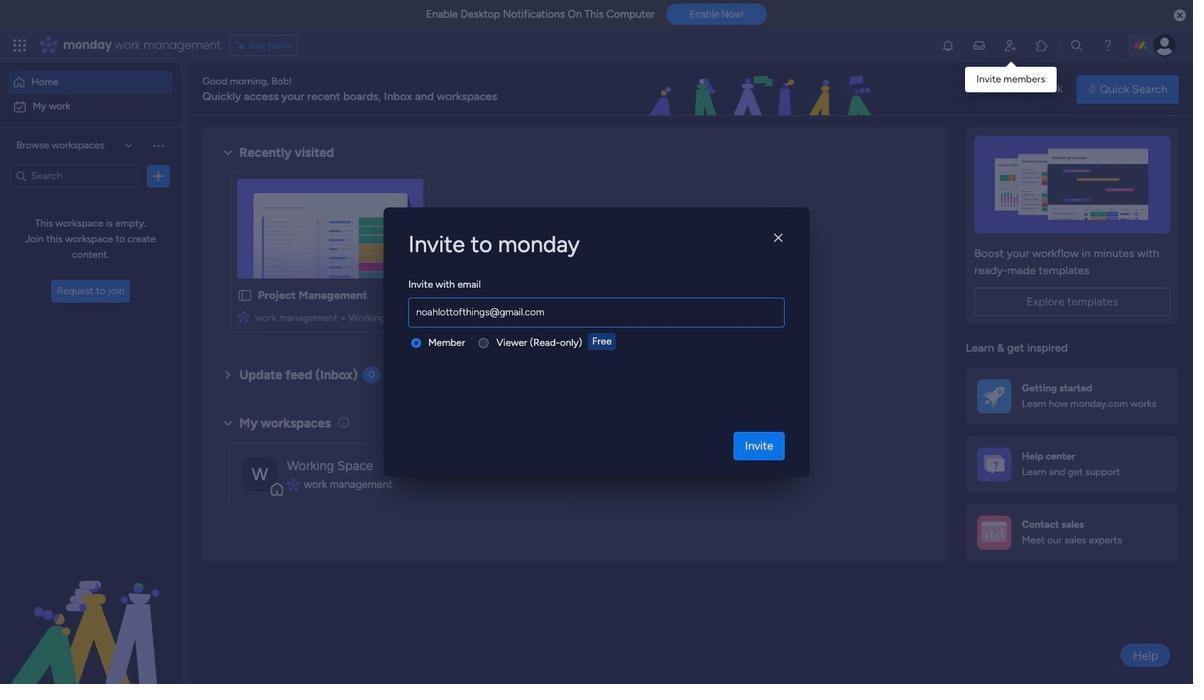 Task type: locate. For each thing, give the bounding box(es) containing it.
lottie animation element
[[564, 63, 963, 117], [0, 541, 181, 684]]

update feed image
[[973, 38, 987, 53]]

1 vertical spatial option
[[9, 95, 173, 118]]

add to favorites image
[[402, 288, 416, 302]]

1 horizontal spatial lottie animation element
[[564, 63, 963, 117]]

getting started element
[[966, 368, 1179, 424]]

Search in workspace field
[[30, 168, 119, 184]]

0 horizontal spatial lottie animation image
[[0, 541, 181, 684]]

workspace image
[[243, 457, 277, 491]]

public board image
[[237, 288, 253, 303]]

close my workspaces image
[[220, 415, 237, 432]]

bob builder image
[[1154, 34, 1176, 57]]

0 element
[[363, 367, 380, 384]]

search everything image
[[1070, 38, 1084, 53]]

lottie animation image
[[564, 63, 963, 117], [0, 541, 181, 684]]

0 horizontal spatial lottie animation element
[[0, 541, 181, 684]]

0 vertical spatial option
[[9, 71, 173, 94]]

select product image
[[13, 38, 27, 53]]

lottie animation image for left lottie animation element
[[0, 541, 181, 684]]

1 vertical spatial lottie animation image
[[0, 541, 181, 684]]

0 vertical spatial lottie animation image
[[564, 63, 963, 117]]

1 vertical spatial lottie animation element
[[0, 541, 181, 684]]

option
[[9, 71, 173, 94], [9, 95, 173, 118]]

1 horizontal spatial lottie animation image
[[564, 63, 963, 117]]

dapulse close image
[[1174, 9, 1186, 23]]

1 option from the top
[[9, 71, 173, 94]]



Task type: describe. For each thing, give the bounding box(es) containing it.
notifications image
[[941, 38, 955, 53]]

close image
[[774, 233, 783, 244]]

help center element
[[966, 436, 1179, 493]]

close recently visited image
[[220, 144, 237, 161]]

invite members image
[[1004, 38, 1018, 53]]

see plans image
[[236, 38, 248, 53]]

Enter one or more email addresses text field
[[412, 298, 781, 327]]

monday marketplace image
[[1035, 38, 1049, 53]]

contact sales element
[[966, 504, 1179, 561]]

v2 user feedback image
[[978, 81, 988, 97]]

open update feed (inbox) image
[[220, 367, 237, 384]]

component image
[[237, 310, 250, 323]]

lottie animation image for lottie animation element to the top
[[564, 63, 963, 117]]

0 vertical spatial lottie animation element
[[564, 63, 963, 117]]

help image
[[1101, 38, 1115, 53]]

v2 bolt switch image
[[1088, 81, 1097, 97]]

2 option from the top
[[9, 95, 173, 118]]

component image
[[287, 478, 299, 491]]

templates image image
[[979, 136, 1166, 234]]



Task type: vqa. For each thing, say whether or not it's contained in the screenshot.
Board activity icon
no



